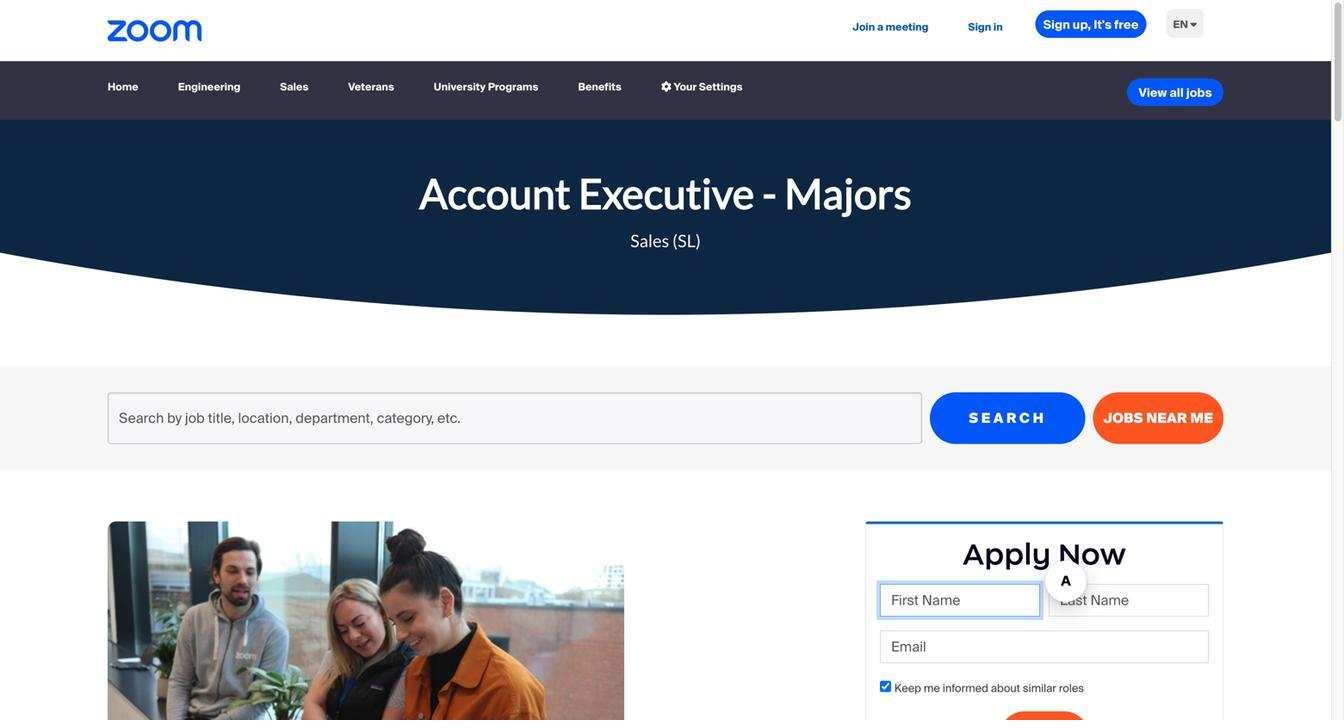 Task type: locate. For each thing, give the bounding box(es) containing it.
university
[[434, 80, 486, 94]]

account
[[420, 168, 571, 218]]

1 vertical spatial sales
[[631, 231, 669, 251]]

in
[[994, 20, 1003, 34]]

join a meeting link
[[846, 0, 936, 54]]

0 vertical spatial sales
[[280, 80, 309, 94]]

sales
[[280, 80, 309, 94], [631, 231, 669, 251]]

en button
[[1160, 0, 1211, 49]]

1 horizontal spatial sign
[[1044, 17, 1071, 33]]

search button
[[930, 392, 1086, 444]]

university programs link
[[427, 72, 546, 102]]

0 horizontal spatial sales
[[280, 80, 309, 94]]

Email email field
[[880, 631, 1209, 663]]

jobs
[[1104, 409, 1144, 427]]

university programs
[[434, 80, 539, 94]]

None checkbox
[[880, 681, 892, 692]]

view all jobs link
[[1128, 79, 1224, 106]]

1 horizontal spatial sales
[[631, 231, 669, 251]]

0 horizontal spatial sign
[[969, 20, 992, 34]]

sign
[[1044, 17, 1071, 33], [969, 20, 992, 34]]

your settings
[[672, 80, 743, 94]]

sign in
[[969, 20, 1003, 34]]

home
[[108, 80, 138, 94]]

join a meeting
[[853, 20, 929, 34]]

sign left up,
[[1044, 17, 1071, 33]]

now
[[1058, 535, 1127, 573]]

me
[[924, 681, 941, 696]]

sales left (sl)
[[631, 231, 669, 251]]

sales left the veterans
[[280, 80, 309, 94]]

keep
[[895, 681, 922, 696]]

a
[[878, 20, 884, 34]]

join
[[853, 20, 875, 34]]

sign left in
[[969, 20, 992, 34]]

benefits
[[578, 80, 622, 94]]

engineering link
[[171, 72, 247, 102]]

en
[[1174, 18, 1189, 31]]

benefits link
[[571, 72, 629, 102]]

view all jobs
[[1139, 85, 1213, 101]]



Task type: describe. For each thing, give the bounding box(es) containing it.
sales for sales
[[280, 80, 309, 94]]

keep me informed about similar roles
[[895, 681, 1085, 696]]

informed
[[943, 681, 989, 696]]

me
[[1191, 409, 1214, 427]]

engineering
[[178, 80, 241, 94]]

similar
[[1023, 681, 1057, 696]]

jobs
[[1187, 85, 1213, 101]]

search
[[969, 409, 1047, 427]]

up,
[[1073, 17, 1092, 33]]

jobs near me
[[1104, 409, 1214, 427]]

(sl)
[[673, 231, 701, 251]]

about
[[991, 681, 1021, 696]]

veterans link
[[341, 72, 401, 102]]

account executive - majors
[[420, 168, 912, 218]]

view
[[1139, 85, 1168, 101]]

apply
[[963, 535, 1051, 573]]

home link
[[108, 72, 145, 102]]

sales (sl)
[[631, 231, 701, 251]]

First Name text field
[[880, 584, 1041, 617]]

Search by job title, location, department, category, etc. text field
[[108, 392, 923, 444]]

sign in link
[[962, 0, 1010, 54]]

Last Name text field
[[1049, 584, 1209, 617]]

jobs near me button
[[1093, 392, 1224, 444]]

settings
[[699, 80, 743, 94]]

your settings link
[[655, 72, 750, 102]]

sign for sign in
[[969, 20, 992, 34]]

free
[[1115, 17, 1139, 33]]

sign up, it's free link
[[1036, 10, 1147, 38]]

all
[[1170, 85, 1184, 101]]

majors
[[785, 168, 912, 218]]

three_people.jpg image
[[108, 522, 625, 720]]

sales for sales (sl)
[[631, 231, 669, 251]]

sales link
[[273, 72, 316, 102]]

programs
[[488, 80, 539, 94]]

near
[[1147, 409, 1188, 427]]

roles
[[1059, 681, 1085, 696]]

it's
[[1094, 17, 1112, 33]]

caret down image
[[1191, 19, 1197, 29]]

meeting
[[886, 20, 929, 34]]

cog image
[[661, 81, 672, 92]]

apply now
[[963, 535, 1127, 573]]

your
[[674, 80, 697, 94]]

sign up, it's free
[[1044, 17, 1139, 33]]

executive
[[579, 168, 755, 218]]

sign for sign up, it's free
[[1044, 17, 1071, 33]]

-
[[763, 168, 777, 218]]

veterans
[[348, 80, 394, 94]]



Task type: vqa. For each thing, say whether or not it's contained in the screenshot.
rightmost an
no



